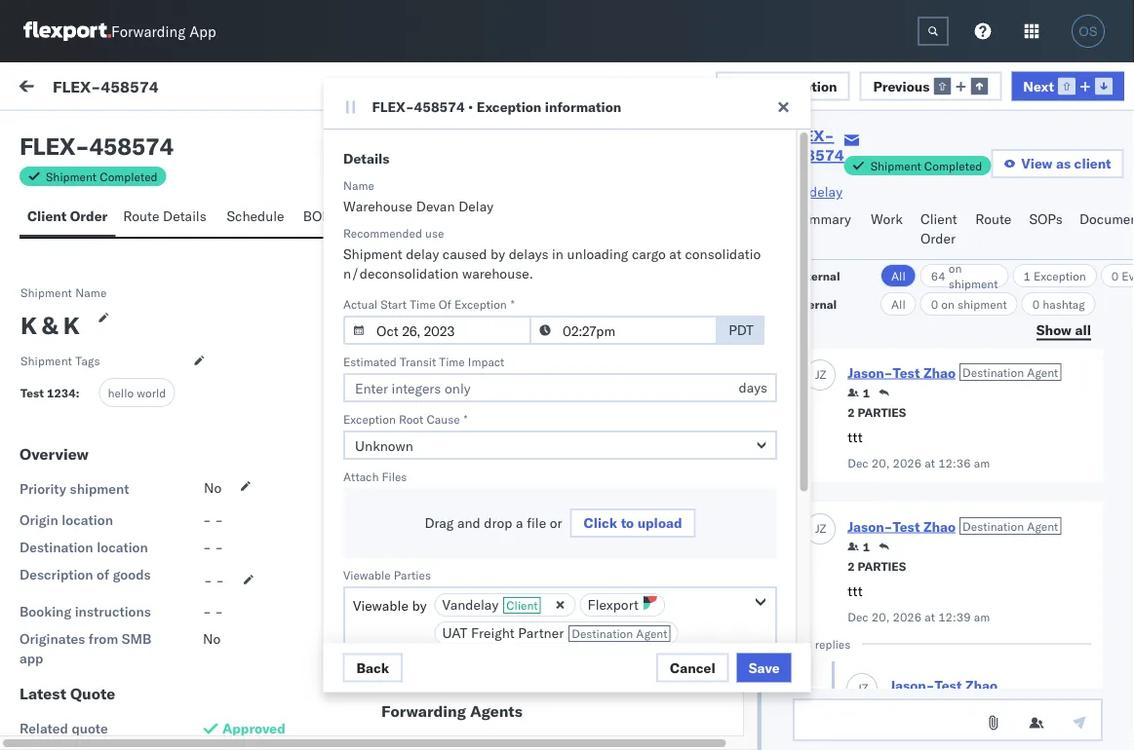 Task type: describe. For each thing, give the bounding box(es) containing it.
flex- down the ttt dec 20, 2026 at 12:39 am
[[873, 666, 914, 683]]

destination location
[[20, 539, 148, 556]]

of
[[97, 567, 109, 584]]

attach files
[[343, 470, 407, 484]]

0 vertical spatial exception
[[773, 77, 837, 94]]

show all
[[1036, 321, 1091, 338]]

target delivery date
[[381, 512, 506, 529]]

2 parties for ttt dec 20, 2026 at 12:36 am
[[848, 406, 906, 420]]

applied
[[310, 80, 356, 97]]

jason- right :
[[95, 387, 138, 404]]

pst up unknown text field
[[547, 402, 571, 419]]

2 for ttt dec 20, 2026 at 12:36 am
[[848, 406, 855, 420]]

internal for internal
[[793, 297, 837, 312]]

documen button
[[1072, 202, 1134, 259]]

test up ttt dec 20, 2026 at 12:36 am
[[893, 364, 920, 382]]

to
[[620, 515, 634, 532]]

2 parties button for ttt dec 20, 2026 at 12:36 am
[[848, 404, 906, 421]]

forwarding for forwarding agents
[[381, 702, 466, 722]]

cancel button
[[656, 654, 729, 683]]

destination inside uat freight partner destination agent
[[571, 627, 633, 642]]

12:35
[[480, 314, 518, 332]]

related for related quote
[[20, 721, 68, 738]]

0 vertical spatial no
[[249, 80, 267, 97]]

internal for internal (0)
[[131, 124, 179, 141]]

Enter integers only number field
[[343, 373, 777, 403]]

schedule button
[[219, 199, 295, 237]]

0 horizontal spatial completed
[[100, 169, 158, 184]]

client inside vandelay client
[[506, 599, 537, 613]]

filters
[[270, 80, 306, 97]]

client order for leftmost client order button
[[27, 208, 108, 225]]

view as client
[[1021, 155, 1111, 172]]

1 horizontal spatial file exception
[[746, 77, 837, 94]]

forwarding app link
[[23, 21, 216, 41]]

from
[[89, 631, 118, 648]]

flex- right my
[[53, 76, 101, 96]]

client for client order button to the right
[[920, 211, 957, 228]]

information
[[545, 98, 621, 116]]

order for leftmost client order button
[[70, 208, 108, 225]]

test down smb
[[138, 650, 164, 667]]

ttt dec 20, 2026 at 12:36 am
[[848, 430, 990, 471]]

jason-test zhao down tags
[[95, 387, 198, 404]]

flex- down ttt dec 20, 2026 at 12:36 am
[[873, 490, 914, 507]]

exception left root on the left bottom of page
[[343, 412, 395, 427]]

jason- down the ttt dec 20, 2026 at 12:39 am
[[890, 678, 935, 695]]

upload document
[[355, 136, 473, 153]]

jason-test zhao destination agent for ttt dec 20, 2026 at 12:39 am
[[848, 519, 1058, 536]]

exception root cause *
[[343, 412, 467, 427]]

view as client button
[[991, 149, 1124, 178]]

2026, up 'caused'
[[438, 227, 477, 244]]

31,
[[590, 480, 611, 497]]

attach
[[343, 470, 378, 484]]

1 vertical spatial no
[[204, 480, 222, 497]]

2026 for ttt dec 20, 2026 at 12:36 am
[[893, 456, 922, 471]]

location for destination location
[[97, 539, 148, 556]]

2026, left 12:33
[[438, 402, 477, 419]]

partner
[[518, 625, 563, 642]]

by inside recommended use shipment delay caused by delays in unloading cargo at consolidatio n/deconsolidation warehouse.
[[490, 246, 505, 263]]

jason-test zhao up origin location
[[95, 474, 198, 491]]

test down ttt dec 20, 2026 at 12:36 am
[[893, 519, 920, 536]]

0 horizontal spatial 12:36
[[480, 227, 518, 244]]

estimated
[[343, 354, 396, 369]]

2 for ttt dec 20, 2026 at 12:39 am
[[848, 560, 855, 574]]

quote
[[70, 685, 115, 704]]

shipment up test 1234 :
[[20, 354, 72, 368]]

freight
[[470, 625, 514, 642]]

1 for ttt dec 20, 2026 at 12:36 am
[[863, 386, 870, 401]]

0 horizontal spatial name
[[75, 285, 107, 300]]

flex - 458574
[[20, 132, 173, 161]]

20, inside the ttt dec 20, 2026 at 12:39 am
[[872, 610, 890, 625]]

pst up 'in'
[[547, 227, 571, 244]]

test left 1234
[[20, 386, 44, 401]]

use
[[425, 226, 444, 240]]

1 vertical spatial by
[[412, 598, 426, 615]]

jason-test zhao down flex - 458574
[[95, 211, 198, 228]]

test right priority shipment at the bottom left of the page
[[138, 474, 164, 491]]

0 horizontal spatial shipment completed
[[46, 169, 158, 184]]

dec 8, 2026, 6:39 pm pst
[[386, 666, 553, 683]]

date for cargo ready date
[[461, 481, 489, 498]]

am for 12:35
[[522, 314, 543, 332]]

0 for 0 hashtag
[[1033, 297, 1040, 312]]

2 test from the top
[[59, 596, 82, 613]]

order for client order button to the right
[[920, 230, 956, 247]]

0 on shipment
[[931, 297, 1007, 312]]

1 k from the left
[[20, 311, 37, 340]]

20, inside ttt dec 20, 2026 at 12:36 am
[[872, 456, 890, 471]]

show all button
[[1025, 316, 1103, 345]]

1 exception
[[1023, 269, 1086, 283]]

on for 64
[[949, 261, 962, 275]]

jason-test zhao button for ttt dec 20, 2026 at 12:39 am
[[848, 519, 956, 536]]

app
[[20, 650, 43, 668]]

shipment for 64 on shipment
[[949, 276, 998, 291]]

shipment for 0 on shipment
[[958, 297, 1007, 312]]

flex- 458574 for dec 20, 2026, 12:35 am pst
[[873, 314, 965, 332]]

k & k
[[20, 311, 80, 340]]

flex- down "work" button
[[873, 314, 914, 332]]

quote
[[72, 721, 108, 738]]

and
[[457, 515, 480, 532]]

smb
[[122, 631, 152, 648]]

vandelay for vandelay
[[786, 183, 842, 200]]

description of goods
[[20, 567, 151, 584]]

jason- down ttt dec 20, 2026 at 12:36 am
[[848, 519, 893, 536]]

ttt dec 20, 2026 at 12:39 am
[[848, 584, 990, 625]]

client-nominated parties
[[381, 550, 575, 570]]

next
[[1023, 77, 1054, 94]]

hello
[[108, 386, 134, 400]]

@
[[59, 684, 70, 701]]

drag
[[424, 515, 453, 532]]

agents
[[470, 702, 523, 722]]

flexport
[[587, 597, 638, 614]]

latest quote
[[20, 685, 115, 704]]

0 horizontal spatial client order button
[[20, 199, 115, 237]]

message button
[[137, 62, 235, 115]]

1 6:47 from the top
[[480, 490, 510, 507]]

jason- down destination location
[[95, 562, 138, 579]]

test down 'internal (0)' button
[[138, 211, 164, 228]]

uat freight partner destination agent
[[442, 625, 667, 642]]

ttt inside ttt dec 20, 2026 at 12:36 am
[[848, 430, 863, 447]]

1 vertical spatial file
[[620, 137, 644, 154]]

(0) for external (0)
[[86, 124, 111, 141]]

agent for ttt dec 20, 2026 at 12:39 am
[[1027, 520, 1058, 534]]

4 resize handle column header from the left
[[1084, 163, 1108, 751]]

all for 0
[[891, 297, 906, 312]]

dec 20, 2026, 12:36 am pst
[[386, 227, 571, 244]]

next button
[[1012, 71, 1124, 101]]

vandelay client
[[442, 597, 537, 614]]

0 horizontal spatial parties
[[393, 568, 431, 583]]

nominated
[[436, 550, 518, 570]]

test down the 12:39
[[935, 678, 962, 695]]

delays
[[508, 246, 548, 263]]

jason- up tags
[[95, 299, 138, 316]]

exception up "0 hashtag" on the right
[[1034, 269, 1086, 283]]

related for related work item/shipment
[[874, 169, 914, 184]]

1 for ttt dec 20, 2026 at 12:39 am
[[863, 540, 870, 555]]

12:39
[[938, 610, 971, 625]]

view
[[1021, 155, 1053, 172]]

flex- right summary button
[[873, 227, 914, 244]]

work for my
[[56, 75, 106, 102]]

originates
[[20, 631, 85, 648]]

ev
[[1122, 269, 1134, 283]]

time for transit
[[439, 354, 464, 369]]

2 parties button for ttt dec 20, 2026 at 12:39 am
[[848, 558, 906, 575]]

route button
[[968, 202, 1021, 259]]

file
[[526, 515, 546, 532]]

time for start
[[409, 297, 435, 312]]

app
[[189, 22, 216, 40]]

jason-test zhao up tags
[[95, 299, 198, 316]]

20, for dec 20, 2026, 12:35 am pst
[[414, 314, 435, 332]]

pst down partner
[[529, 666, 553, 683]]

name warehouse devan delay
[[343, 178, 493, 215]]

hello world
[[108, 386, 166, 400]]

0 for 0 on shipment
[[931, 297, 938, 312]]

client-
[[381, 550, 436, 570]]

world
[[137, 386, 166, 400]]

liu
[[99, 684, 121, 701]]

1 vertical spatial exception
[[647, 137, 711, 154]]

buyer
[[381, 613, 418, 630]]

2 vertical spatial pm
[[505, 666, 525, 683]]

jason- down flex - 458574
[[95, 211, 138, 228]]

parties for ttt dec 20, 2026 at 12:36 am
[[858, 406, 906, 420]]

64
[[931, 269, 946, 283]]

jason- down from
[[95, 650, 138, 667]]

viewable for viewable by
[[353, 598, 408, 615]]

ttt inside the ttt dec 20, 2026 at 12:39 am
[[848, 584, 863, 601]]

overview
[[20, 445, 89, 464]]

8
[[805, 638, 812, 652]]

2026, up delivery on the bottom of the page
[[438, 490, 477, 507]]

flex- up ttt dec 20, 2026 at 12:36 am
[[873, 402, 914, 419]]

jason- up origin location
[[95, 474, 138, 491]]

caused
[[442, 246, 487, 263]]

1 vertical spatial pm
[[513, 578, 534, 595]]

2 vertical spatial shipment
[[70, 481, 129, 498]]

save
[[749, 660, 780, 677]]

jason-test zhao destination agent for ttt dec 20, 2026 at 12:36 am
[[848, 364, 1058, 382]]

shipment up work
[[871, 158, 921, 173]]

2026, right 8,
[[430, 666, 468, 683]]

internal (0) button
[[123, 115, 219, 153]]

1 horizontal spatial parties
[[522, 550, 575, 570]]

dec 20, 2026, 12:33 am pst
[[386, 402, 571, 419]]

20, for dec 20, 2026, 12:33 am pst
[[414, 402, 435, 419]]

1 horizontal spatial client order button
[[913, 202, 968, 259]]

booking instructions
[[20, 604, 151, 621]]

drop
[[484, 515, 512, 532]]

save button
[[737, 654, 791, 683]]

1 vertical spatial *
[[463, 412, 467, 427]]

exception up dec 20, 2026, 12:35 am pst
[[454, 297, 506, 312]]

start
[[380, 297, 406, 312]]

origin location
[[20, 512, 113, 529]]

or
[[549, 515, 562, 532]]

12:36 inside ttt dec 20, 2026 at 12:36 am
[[938, 456, 971, 471]]

flex
[[20, 132, 75, 161]]

1 horizontal spatial file
[[746, 77, 770, 94]]

summary
[[793, 211, 851, 228]]

latest
[[20, 685, 66, 704]]

route details
[[123, 208, 206, 225]]

1 button for ttt dec 20, 2026 at 12:39 am
[[848, 540, 870, 555]]



Task type: locate. For each thing, give the bounding box(es) containing it.
by down viewable parties
[[412, 598, 426, 615]]

client
[[27, 208, 67, 225], [920, 211, 957, 228], [506, 599, 537, 613]]

viewable up viewable by at the bottom of the page
[[343, 568, 390, 583]]

vandelay up uat
[[442, 597, 498, 614]]

previous button
[[860, 71, 1002, 101]]

0 vertical spatial 1
[[1023, 269, 1031, 283]]

cancel
[[670, 660, 716, 677]]

1 vertical spatial 1
[[863, 386, 870, 401]]

1 vertical spatial order
[[920, 230, 956, 247]]

cargo
[[381, 481, 419, 498]]

1 horizontal spatial 0
[[1033, 297, 1040, 312]]

1 up ttt dec 20, 2026 at 12:36 am
[[863, 386, 870, 401]]

0 horizontal spatial time
[[409, 297, 435, 312]]

location up destination location
[[62, 512, 113, 529]]

route for route details
[[123, 208, 159, 225]]

1 button for ttt dec 20, 2026 at 12:36 am
[[848, 386, 870, 401]]

on
[[949, 261, 962, 275], [941, 297, 955, 312]]

flex- 458574 down ttt dec 20, 2026 at 12:36 am
[[873, 490, 965, 507]]

item/shipment
[[946, 169, 1026, 184]]

0 vertical spatial pm
[[513, 490, 534, 507]]

2 am from the top
[[522, 314, 543, 332]]

0 vertical spatial parties
[[858, 406, 906, 420]]

2 all from the top
[[891, 297, 906, 312]]

at inside the ttt dec 20, 2026 at 12:39 am
[[925, 610, 935, 625]]

devan
[[416, 198, 454, 215]]

external down summary button
[[793, 269, 840, 283]]

flex- 458574 up vandelay link
[[786, 126, 844, 165]]

None text field
[[918, 17, 949, 46]]

64 on shipment
[[931, 261, 998, 291]]

2 2 parties button from the top
[[848, 558, 906, 575]]

1 dec 17, 2026, 6:47 pm pst from the top
[[386, 490, 561, 507]]

agent inside uat freight partner destination agent
[[636, 627, 667, 642]]

1 horizontal spatial k
[[63, 311, 80, 340]]

1 1 button from the top
[[848, 386, 870, 401]]

1 horizontal spatial forwarding
[[381, 702, 466, 722]]

all
[[891, 269, 906, 283], [891, 297, 906, 312]]

0 for 0 ev
[[1112, 269, 1119, 283]]

shipment tags
[[20, 354, 100, 368]]

flex- 458574 for dec 20, 2026, 12:36 am pst
[[873, 227, 965, 244]]

parties up the ttt dec 20, 2026 at 12:39 am
[[858, 560, 906, 574]]

&
[[42, 311, 58, 340]]

shipment up 0 on shipment
[[949, 276, 998, 291]]

jason-test zhao button down the 12:39
[[890, 678, 998, 695]]

pst up uat freight partner destination agent
[[537, 578, 561, 595]]

17, down client-
[[414, 578, 435, 595]]

flexport. image
[[23, 21, 111, 41]]

at for ttt dec 20, 2026 at 12:36 am
[[925, 456, 935, 471]]

shipper
[[381, 668, 431, 685]]

2 k from the left
[[63, 311, 80, 340]]

0 vertical spatial am
[[974, 456, 990, 471]]

1 (0) from the left
[[86, 124, 111, 141]]

458574
[[101, 76, 159, 96], [414, 98, 465, 116], [89, 132, 173, 161], [786, 145, 844, 165], [914, 227, 965, 244], [914, 314, 965, 332], [914, 490, 965, 507], [914, 666, 965, 683]]

1 vertical spatial shipment
[[958, 297, 1007, 312]]

cargo ready date
[[381, 481, 489, 498]]

0 left ev
[[1112, 269, 1119, 283]]

previous
[[873, 77, 930, 94]]

exception right •
[[477, 98, 542, 116]]

2 vertical spatial no
[[203, 631, 221, 648]]

n/deconsolidation
[[343, 265, 458, 282]]

file
[[746, 77, 770, 94], [620, 137, 644, 154]]

0 vertical spatial 6:47
[[480, 490, 510, 507]]

at
[[669, 246, 681, 263], [925, 456, 935, 471], [925, 610, 935, 625]]

vandelay for vandelay client
[[442, 597, 498, 614]]

actual start time of exception *
[[343, 297, 514, 312]]

external for external
[[793, 269, 840, 283]]

related work item/shipment
[[874, 169, 1026, 184]]

0 vertical spatial file
[[746, 77, 770, 94]]

0 vertical spatial 17,
[[414, 490, 435, 507]]

0 vertical spatial message
[[145, 80, 202, 97]]

show
[[1036, 321, 1072, 338]]

route down flex - 458574
[[123, 208, 159, 225]]

2 am from the top
[[974, 610, 990, 625]]

0 vertical spatial 1 button
[[848, 386, 870, 401]]

0 vertical spatial by
[[490, 246, 505, 263]]

1 horizontal spatial external
[[793, 269, 840, 283]]

priority shipment
[[20, 481, 129, 498]]

forwarding down 8,
[[381, 702, 466, 722]]

0 horizontal spatial file exception
[[620, 137, 711, 154]]

MMM D, YYYY text field
[[343, 316, 531, 345]]

-- : -- -- text field
[[529, 316, 717, 345]]

external down my work
[[31, 124, 82, 141]]

am up delays
[[522, 227, 543, 244]]

1 horizontal spatial message
[[145, 80, 202, 97]]

parties for ttt dec 20, 2026 at 12:39 am
[[858, 560, 906, 574]]

j z
[[67, 213, 76, 226], [67, 301, 76, 313], [815, 368, 826, 383], [67, 389, 76, 401], [67, 477, 76, 489], [815, 522, 826, 537], [67, 564, 76, 577], [857, 682, 868, 697]]

8 replies
[[805, 638, 851, 652]]

client up partner
[[506, 599, 537, 613]]

2023
[[614, 480, 648, 497]]

location up goods
[[97, 539, 148, 556]]

am right 12:35
[[522, 314, 543, 332]]

1 vertical spatial all button
[[881, 293, 917, 316]]

1 horizontal spatial vandelay
[[786, 183, 842, 200]]

at inside ttt dec 20, 2026 at 12:36 am
[[925, 456, 935, 471]]

0 vertical spatial time
[[409, 297, 435, 312]]

1 vertical spatial 6:47
[[480, 578, 510, 595]]

all button left 0 on shipment
[[881, 293, 917, 316]]

unloading
[[567, 246, 628, 263]]

resize handle column header
[[354, 163, 377, 751], [597, 163, 621, 751], [841, 163, 864, 751], [1084, 163, 1108, 751]]

approved
[[222, 721, 285, 738]]

internal down message button
[[131, 124, 179, 141]]

jason-test zhao destination agent down 0 on shipment
[[848, 364, 1058, 382]]

recommended
[[343, 226, 422, 240]]

am for 12:33
[[522, 402, 543, 419]]

viewable for viewable parties
[[343, 568, 390, 583]]

flex- 458574 down the 12:39
[[873, 666, 965, 683]]

jason-test zhao down smb
[[95, 650, 198, 667]]

instructions
[[75, 604, 151, 621]]

0 vertical spatial on
[[949, 261, 962, 275]]

2026, down of
[[438, 314, 477, 332]]

2
[[848, 406, 855, 420], [848, 560, 855, 574]]

client down related work item/shipment
[[920, 211, 957, 228]]

of
[[438, 297, 451, 312]]

1 2 parties button from the top
[[848, 404, 906, 421]]

0 vertical spatial order
[[70, 208, 108, 225]]

dec 17, 2026, 6:47 pm pst up and
[[386, 490, 561, 507]]

0 vertical spatial am
[[522, 227, 543, 244]]

Unknown text field
[[343, 431, 777, 460]]

0 down 64
[[931, 297, 938, 312]]

am right 12:33
[[522, 402, 543, 419]]

1 resize handle column header from the left
[[354, 163, 377, 751]]

shipment down flex
[[46, 169, 97, 184]]

order up 64
[[920, 230, 956, 247]]

related up work
[[874, 169, 914, 184]]

0 horizontal spatial external
[[31, 124, 82, 141]]

forwarding
[[111, 22, 186, 40], [381, 702, 466, 722]]

parties down or
[[522, 550, 575, 570]]

2 vertical spatial am
[[522, 402, 543, 419]]

0 horizontal spatial related
[[20, 721, 68, 738]]

1 2 parties from the top
[[848, 406, 906, 420]]

client for leftmost client order button
[[27, 208, 67, 225]]

am inside ttt dec 20, 2026 at 12:36 am
[[974, 456, 990, 471]]

0 vertical spatial 2 parties
[[848, 406, 906, 420]]

client
[[1074, 155, 1111, 172]]

all for 64
[[891, 269, 906, 283]]

document
[[405, 136, 473, 153]]

jason-test zhao down the 12:39
[[890, 678, 998, 695]]

flex- up upload
[[372, 98, 414, 116]]

0 vertical spatial viewable
[[343, 568, 390, 583]]

name inside name warehouse devan delay
[[343, 178, 374, 193]]

date for target delivery date
[[478, 512, 506, 529]]

upload
[[355, 136, 402, 153]]

1 am from the top
[[522, 227, 543, 244]]

exception
[[477, 98, 542, 116], [1034, 269, 1086, 283], [454, 297, 506, 312], [343, 412, 395, 427]]

1 vertical spatial on
[[941, 297, 955, 312]]

20, for dec 20, 2026, 12:36 am pst
[[414, 227, 435, 244]]

1 vertical spatial 2 parties
[[848, 560, 906, 574]]

0 vertical spatial date
[[461, 481, 489, 498]]

0 vertical spatial all button
[[881, 264, 917, 288]]

0 horizontal spatial k
[[20, 311, 37, 340]]

1 horizontal spatial shipment completed
[[871, 158, 982, 173]]

2026 for ttt dec 20, 2026 at 12:39 am
[[893, 610, 922, 625]]

in
[[552, 246, 563, 263]]

pm right '6:39'
[[505, 666, 525, 683]]

on for 0
[[941, 297, 955, 312]]

0 vertical spatial external
[[31, 124, 82, 141]]

1 vertical spatial 12:36
[[938, 456, 971, 471]]

0 vertical spatial related
[[874, 169, 914, 184]]

dec
[[386, 227, 410, 244], [386, 314, 410, 332], [386, 402, 410, 419], [848, 456, 869, 471], [386, 490, 410, 507], [386, 578, 410, 595], [848, 610, 869, 625], [386, 666, 410, 683]]

hashtag
[[1043, 297, 1085, 312]]

name up 'warehouse'
[[343, 178, 374, 193]]

shipment inside 64 on shipment
[[949, 276, 998, 291]]

parties
[[858, 406, 906, 420], [858, 560, 906, 574]]

file exception down information
[[620, 137, 711, 154]]

0 horizontal spatial client order
[[27, 208, 108, 225]]

1 2 from the top
[[848, 406, 855, 420]]

work for related
[[917, 169, 943, 184]]

flex-458574
[[53, 76, 159, 96]]

2 6:47 from the top
[[480, 578, 510, 595]]

client order button up 64
[[913, 202, 968, 259]]

client order down flex
[[27, 208, 108, 225]]

route down "item/shipment"
[[975, 211, 1012, 228]]

jason-test zhao button up ttt dec 20, 2026 at 12:36 am
[[848, 364, 956, 382]]

0 vertical spatial details
[[343, 150, 389, 167]]

am for ttt dec 20, 2026 at 12:39 am
[[974, 610, 990, 625]]

shipment inside recommended use shipment delay caused by delays in unloading cargo at consolidatio n/deconsolidation warehouse.
[[343, 246, 402, 263]]

1 horizontal spatial client order
[[920, 211, 957, 247]]

1 parties from the top
[[858, 406, 906, 420]]

details inside button
[[163, 208, 206, 225]]

pst right 12:35
[[547, 314, 571, 332]]

2 2 from the top
[[848, 560, 855, 574]]

2026 inside the ttt dec 20, 2026 at 12:39 am
[[893, 610, 922, 625]]

tags
[[75, 354, 100, 368]]

0 vertical spatial agent
[[1027, 366, 1058, 380]]

on inside 64 on shipment
[[949, 261, 962, 275]]

files
[[381, 470, 407, 484]]

am for 12:36
[[522, 227, 543, 244]]

shipment up k & k
[[20, 285, 72, 300]]

3 resize handle column header from the left
[[841, 163, 864, 751]]

test right the hello
[[138, 387, 164, 404]]

1 jason-test zhao destination agent from the top
[[848, 364, 1058, 382]]

file exception button
[[716, 71, 850, 101], [716, 71, 850, 101], [590, 131, 724, 160], [590, 131, 724, 160]]

details up 'warehouse'
[[343, 150, 389, 167]]

external (0) button
[[23, 115, 123, 153]]

(0) for internal (0)
[[182, 124, 207, 141]]

1 up the ttt dec 20, 2026 at 12:39 am
[[863, 540, 870, 555]]

2 2026 from the top
[[893, 610, 922, 625]]

parties up consignee
[[393, 568, 431, 583]]

1 17, from the top
[[414, 490, 435, 507]]

2026, down nominated
[[438, 578, 477, 595]]

vandelay
[[786, 183, 842, 200], [442, 597, 498, 614]]

2 vertical spatial jason-test zhao button
[[890, 678, 998, 695]]

2 parties for ttt dec 20, 2026 at 12:39 am
[[848, 560, 906, 574]]

warehouse.
[[462, 265, 533, 282]]

0 vertical spatial at
[[669, 246, 681, 263]]

1 horizontal spatial *
[[510, 297, 514, 312]]

flex-458574 • exception information
[[372, 98, 621, 116]]

message up internal (0)
[[145, 80, 202, 97]]

1 vertical spatial am
[[974, 610, 990, 625]]

all button for 64
[[881, 264, 917, 288]]

jason-test zhao up instructions
[[95, 562, 198, 579]]

route for route
[[975, 211, 1012, 228]]

2 vertical spatial at
[[925, 610, 935, 625]]

test down priority shipment at the bottom left of the page
[[59, 508, 82, 525]]

name
[[343, 178, 374, 193], [75, 285, 107, 300]]

0 vertical spatial jason-test zhao button
[[848, 364, 956, 382]]

0 vertical spatial work
[[56, 75, 106, 102]]

2026
[[893, 456, 922, 471], [893, 610, 922, 625]]

no
[[249, 80, 267, 97], [204, 480, 222, 497], [203, 631, 221, 648]]

2 up the ttt dec 20, 2026 at 12:39 am
[[848, 560, 855, 574]]

shipment completed up work
[[871, 158, 982, 173]]

-
[[75, 132, 89, 161], [629, 314, 638, 332], [629, 402, 638, 419], [629, 490, 638, 507], [566, 511, 574, 528], [574, 511, 583, 528], [203, 512, 211, 529], [215, 512, 223, 529], [203, 539, 211, 556], [215, 539, 223, 556], [204, 572, 212, 589], [216, 572, 224, 589], [629, 578, 638, 595], [565, 586, 573, 603], [577, 586, 585, 603], [203, 604, 211, 621], [215, 604, 223, 621], [565, 613, 573, 630], [577, 613, 585, 630], [565, 641, 573, 658], [577, 641, 585, 658]]

1 vertical spatial all
[[891, 297, 906, 312]]

dec 17, 2026, 6:47 pm pst
[[386, 490, 561, 507], [386, 578, 561, 595]]

0 vertical spatial dec 17, 2026, 6:47 pm pst
[[386, 490, 561, 507]]

client order
[[27, 208, 108, 225], [920, 211, 957, 247]]

1 horizontal spatial route
[[975, 211, 1012, 228]]

6:39
[[472, 666, 501, 683]]

upload document button
[[342, 131, 582, 160]]

0 vertical spatial name
[[343, 178, 374, 193]]

1 vertical spatial details
[[163, 208, 206, 225]]

am for ttt dec 20, 2026 at 12:36 am
[[974, 456, 990, 471]]

jason-test zhao destination agent down ttt dec 20, 2026 at 12:36 am
[[848, 519, 1058, 536]]

jason- up ttt dec 20, 2026 at 12:36 am
[[848, 364, 893, 382]]

1 all button from the top
[[881, 264, 917, 288]]

0 vertical spatial all
[[891, 269, 906, 283]]

dec inside ttt dec 20, 2026 at 12:36 am
[[848, 456, 869, 471]]

2 horizontal spatial client
[[920, 211, 957, 228]]

1 vertical spatial am
[[522, 314, 543, 332]]

2026 inside ttt dec 20, 2026 at 12:36 am
[[893, 456, 922, 471]]

2 all button from the top
[[881, 293, 917, 316]]

test right of
[[138, 562, 164, 579]]

exception
[[773, 77, 837, 94], [647, 137, 711, 154]]

* up 12:35
[[510, 297, 514, 312]]

2 dec 17, 2026, 6:47 pm pst from the top
[[386, 578, 561, 595]]

agent for ttt dec 20, 2026 at 12:36 am
[[1027, 366, 1058, 380]]

documents button
[[338, 199, 428, 237]]

2 vertical spatial 1
[[863, 540, 870, 555]]

test 1234 :
[[20, 386, 79, 401]]

1 vertical spatial at
[[925, 456, 935, 471]]

1 vertical spatial location
[[97, 539, 148, 556]]

transit
[[399, 354, 436, 369]]

6:47 up vandelay client
[[480, 578, 510, 595]]

external inside button
[[31, 124, 82, 141]]

0 vertical spatial 12:36
[[480, 227, 518, 244]]

forwarding for forwarding app
[[111, 22, 186, 40]]

1 test from the top
[[59, 508, 82, 525]]

1 vertical spatial 2026
[[893, 610, 922, 625]]

flex- inside flex- 458574
[[786, 126, 834, 145]]

0 horizontal spatial forwarding
[[111, 22, 186, 40]]

2 17, from the top
[[414, 578, 435, 595]]

2 parties from the top
[[858, 560, 906, 574]]

1 vertical spatial agent
[[1027, 520, 1058, 534]]

0 horizontal spatial by
[[412, 598, 426, 615]]

all left 0 on shipment
[[891, 297, 906, 312]]

cargo
[[631, 246, 665, 263]]

time
[[409, 297, 435, 312], [439, 354, 464, 369]]

2 parties up ttt dec 20, 2026 at 12:36 am
[[848, 406, 906, 420]]

forwarding app
[[111, 22, 216, 40]]

client order button down flex
[[20, 199, 115, 237]]

viewable by
[[353, 598, 426, 615]]

0 horizontal spatial order
[[70, 208, 108, 225]]

click to upload
[[583, 515, 682, 532]]

0 vertical spatial *
[[510, 297, 514, 312]]

1 vertical spatial forwarding
[[381, 702, 466, 722]]

work left "item/shipment"
[[917, 169, 943, 184]]

viewable
[[343, 568, 390, 583], [353, 598, 408, 615]]

1 vertical spatial time
[[439, 354, 464, 369]]

pst up or
[[537, 490, 561, 507]]

details left schedule
[[163, 208, 206, 225]]

order inside client order
[[920, 230, 956, 247]]

2 jason-test zhao destination agent from the top
[[848, 519, 1058, 536]]

test up the world
[[138, 299, 164, 316]]

1 vertical spatial jason-test zhao button
[[848, 519, 956, 536]]

order
[[70, 208, 108, 225], [920, 230, 956, 247]]

flex- 458574 for dec 17, 2026, 6:47 pm pst
[[873, 490, 965, 507]]

delivery
[[425, 512, 475, 529]]

message inside message button
[[145, 80, 202, 97]]

flexport button
[[579, 594, 664, 617]]

0 ev
[[1112, 269, 1134, 283]]

tao
[[73, 684, 96, 701]]

2 1 button from the top
[[848, 540, 870, 555]]

1 vertical spatial name
[[75, 285, 107, 300]]

flex- 458574 for dec 8, 2026, 6:39 pm pst
[[873, 666, 965, 683]]

location for origin location
[[62, 512, 113, 529]]

client order for client order button to the right
[[920, 211, 957, 247]]

flex- up vandelay link
[[786, 126, 834, 145]]

1 all from the top
[[891, 269, 906, 283]]

1 vertical spatial related
[[20, 721, 68, 738]]

1 horizontal spatial client
[[506, 599, 537, 613]]

description
[[20, 567, 93, 584]]

pst
[[547, 227, 571, 244], [547, 314, 571, 332], [547, 402, 571, 419], [537, 490, 561, 507], [537, 578, 561, 595], [529, 666, 553, 683]]

(0) down message button
[[182, 124, 207, 141]]

0 horizontal spatial message
[[60, 169, 107, 184]]

0 vertical spatial internal
[[131, 124, 179, 141]]

at for ttt dec 20, 2026 at 12:39 am
[[925, 610, 935, 625]]

vandelay link
[[786, 182, 842, 202]]

completed down flex - 458574
[[100, 169, 158, 184]]

17, up drag
[[414, 490, 435, 507]]

2 vertical spatial agent
[[636, 627, 667, 642]]

1 am from the top
[[974, 456, 990, 471]]

all button for 0
[[881, 293, 917, 316]]

1 horizontal spatial completed
[[924, 158, 982, 173]]

at inside recommended use shipment delay caused by delays in unloading cargo at consolidatio n/deconsolidation warehouse.
[[669, 246, 681, 263]]

(0) down flex-458574
[[86, 124, 111, 141]]

test down the description
[[59, 596, 82, 613]]

jan 31, 2023
[[566, 480, 648, 497]]

3 am from the top
[[522, 402, 543, 419]]

1 button up the ttt dec 20, 2026 at 12:39 am
[[848, 540, 870, 555]]

all button left 64
[[881, 264, 917, 288]]

1 vertical spatial message
[[60, 169, 107, 184]]

external
[[31, 124, 82, 141], [793, 269, 840, 283]]

0 vertical spatial location
[[62, 512, 113, 529]]

agent
[[1027, 366, 1058, 380], [1027, 520, 1058, 534], [636, 627, 667, 642]]

* right cause
[[463, 412, 467, 427]]

dec inside the ttt dec 20, 2026 at 12:39 am
[[848, 610, 869, 625]]

jason-test zhao button down ttt dec 20, 2026 at 12:36 am
[[848, 519, 956, 536]]

z
[[70, 213, 76, 226], [70, 301, 76, 313], [820, 368, 826, 383], [70, 389, 76, 401], [70, 477, 76, 489], [820, 522, 826, 537], [70, 564, 76, 577], [862, 682, 868, 697]]

1 vertical spatial 2
[[848, 560, 855, 574]]

1 2026 from the top
[[893, 456, 922, 471]]

1 vertical spatial 1 button
[[848, 540, 870, 555]]

0 left 'hashtag'
[[1033, 297, 1040, 312]]

flex- 458574 up 64
[[873, 227, 965, 244]]

client down flex
[[27, 208, 67, 225]]

pm
[[513, 490, 534, 507], [513, 578, 534, 595], [505, 666, 525, 683]]

date left the a
[[478, 512, 506, 529]]

0 vertical spatial test
[[59, 508, 82, 525]]

1 vertical spatial file exception
[[620, 137, 711, 154]]

external for external (0)
[[31, 124, 82, 141]]

1 vertical spatial internal
[[793, 297, 837, 312]]

shipment down the recommended
[[343, 246, 402, 263]]

jason-test zhao button for ttt dec 20, 2026 at 12:36 am
[[848, 364, 956, 382]]

2 (0) from the left
[[182, 124, 207, 141]]

am inside the ttt dec 20, 2026 at 12:39 am
[[974, 610, 990, 625]]

1
[[1023, 269, 1031, 283], [863, 386, 870, 401], [863, 540, 870, 555]]

ready
[[422, 481, 458, 498]]

2 resize handle column header from the left
[[597, 163, 621, 751]]

0 horizontal spatial file
[[620, 137, 644, 154]]

None text field
[[793, 699, 1103, 742]]

1 horizontal spatial work
[[917, 169, 943, 184]]

documents
[[346, 208, 416, 225]]

internal inside 'internal (0)' button
[[131, 124, 179, 141]]

1 horizontal spatial internal
[[793, 297, 837, 312]]

0 horizontal spatial details
[[163, 208, 206, 225]]

estimated transit time impact
[[343, 354, 504, 369]]

2 2 parties from the top
[[848, 560, 906, 574]]

k
[[20, 311, 37, 340], [63, 311, 80, 340]]



Task type: vqa. For each thing, say whether or not it's contained in the screenshot.
"HLXU6269489" related to Delivered
no



